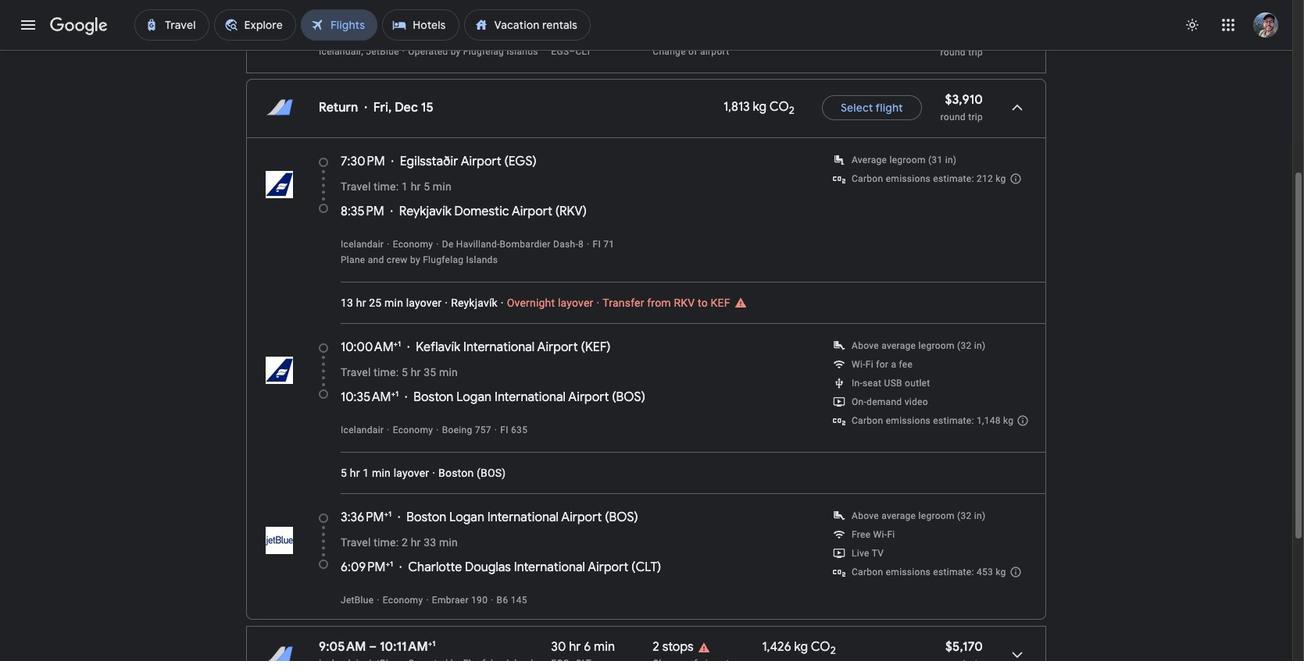 Task type: describe. For each thing, give the bounding box(es) containing it.
2 left 33
[[402, 537, 408, 549]]

change
[[653, 46, 686, 57]]

keflavík international airport ( kef )
[[416, 340, 611, 356]]

in) for keflavík international airport ( kef )
[[974, 341, 986, 352]]

kg inside 1,813 kg co 2
[[753, 100, 767, 115]]

overnight layover
[[507, 297, 593, 309]]

1 round from the top
[[940, 47, 966, 58]]

min right 33
[[439, 537, 458, 549]]

estimate: for 212
[[933, 173, 974, 184]]

video
[[905, 397, 928, 408]]

stops
[[662, 640, 694, 656]]

0 vertical spatial rkv
[[559, 204, 583, 220]]

reykjavík for reykjavík
[[451, 297, 498, 309]]

above average legroom (32 in) for boston logan international airport ( bos )
[[852, 341, 986, 352]]

Departure time: 4:05 PM. text field
[[319, 27, 366, 43]]

0 horizontal spatial fi
[[866, 359, 873, 370]]

select
[[841, 101, 873, 115]]

legroom for keflavík international airport ( kef )
[[918, 341, 955, 352]]

3:36 pm
[[341, 510, 384, 526]]

0 vertical spatial  image
[[501, 297, 504, 309]]

(32 for charlotte douglas international airport ( clt )
[[957, 511, 972, 522]]

1 horizontal spatial islands
[[507, 46, 538, 57]]

international for 6:09 pm
[[514, 560, 585, 576]]

havilland-
[[456, 239, 500, 250]]

1 for 10:35 am
[[395, 389, 399, 399]]

bombardier
[[500, 239, 551, 250]]

1,813 kg co 2
[[723, 100, 795, 118]]

1 horizontal spatial fi
[[887, 530, 895, 541]]

+ for 10:00 am
[[393, 339, 398, 349]]

fi for airport
[[593, 239, 601, 250]]

overnight
[[507, 297, 555, 309]]

economy for reykjavík
[[393, 239, 433, 250]]

charlotte douglas international airport ( clt )
[[408, 560, 661, 576]]

10:00 am + 1
[[341, 339, 401, 356]]

1 vertical spatial egs
[[508, 154, 533, 170]]

above for boston logan international airport ( bos )
[[852, 341, 879, 352]]

1 for 5
[[363, 467, 369, 480]]

airport
[[700, 46, 729, 57]]

2 inside 1,426 kg co 2
[[830, 645, 836, 658]]

fri, dec 15
[[373, 100, 434, 116]]

flight
[[876, 101, 903, 115]]

return
[[319, 100, 358, 116]]

to
[[698, 297, 708, 309]]

for
[[876, 359, 888, 370]]

1 vertical spatial by
[[410, 255, 420, 266]]

 image up the keflavík
[[445, 297, 448, 309]]

1 vertical spatial clt
[[636, 560, 657, 576]]

operated
[[408, 46, 448, 57]]

0 vertical spatial by
[[451, 46, 461, 57]]

charlotte
[[408, 560, 462, 576]]

– for 6:09 pm
[[369, 27, 376, 43]]

operated by flugfelag islands
[[408, 46, 538, 57]]

8
[[578, 239, 584, 250]]

outlet
[[905, 378, 930, 389]]

1,813
[[723, 100, 750, 115]]

1 vertical spatial arrival time: 6:09 pm on  saturday, december 16. text field
[[341, 559, 393, 576]]

hr up '3:36 pm'
[[350, 467, 360, 480]]

10:00 am
[[341, 340, 393, 356]]

in) for boston logan international airport ( bos )
[[974, 511, 986, 522]]

embraer 190
[[432, 595, 488, 606]]

+ inside 4:05 pm – 6:09 pm + 1
[[425, 27, 430, 37]]

icelandair,
[[319, 46, 363, 57]]

9:05 am
[[319, 640, 366, 656]]

estimate: for 1,148
[[933, 416, 974, 427]]

dash-
[[553, 239, 578, 250]]

carbon for carbon emissions estimate: 212 kg
[[852, 173, 883, 184]]

35
[[424, 366, 436, 379]]

egilsstaðir airport ( egs )
[[400, 154, 537, 170]]

de havilland-bombardier dash-8
[[442, 239, 584, 250]]

1 vertical spatial rkv
[[674, 297, 695, 309]]

min right 6
[[594, 640, 615, 656]]

emissions for carbon emissions estimate: 1,148 kg
[[886, 416, 931, 427]]

co for 1,813
[[769, 100, 789, 115]]

$3,910 round trip
[[940, 92, 983, 123]]

31 hr 4 min egs – clt
[[551, 27, 612, 57]]

hr down egilsstaðir
[[411, 180, 421, 193]]

190
[[471, 595, 488, 606]]

change appearance image
[[1174, 6, 1211, 44]]

logan for 3:36 pm
[[449, 510, 484, 526]]

145
[[511, 595, 527, 606]]

$5,170
[[945, 640, 983, 656]]

0 vertical spatial jetblue
[[366, 46, 399, 57]]

travel time: 1 hr 5 min
[[341, 180, 452, 193]]

travel for 10:00 am
[[341, 366, 371, 379]]

embraer
[[432, 595, 469, 606]]

$3,910
[[945, 92, 983, 108]]

min up departure time: 3:36 pm on  saturday, december 16. text box
[[372, 467, 391, 480]]

above for charlotte douglas international airport ( clt )
[[852, 511, 879, 522]]

7:30 pm
[[341, 154, 385, 170]]

fee
[[899, 359, 913, 370]]

1 vertical spatial boston
[[438, 467, 474, 480]]

layover for boston
[[393, 467, 429, 480]]

1,148
[[977, 416, 1001, 427]]

fi 635
[[500, 425, 528, 436]]

round trip
[[940, 47, 983, 58]]

logan for 10:35 am
[[456, 390, 492, 406]]

30
[[551, 640, 566, 656]]

6
[[584, 640, 591, 656]]

egs inside "31 hr 4 min egs – clt"
[[551, 46, 569, 57]]

10:11 am
[[380, 640, 428, 656]]

hr left 33
[[411, 537, 421, 549]]

international for 3:36 pm
[[487, 510, 559, 526]]

kg inside 1,426 kg co 2
[[794, 640, 808, 656]]

min right 35
[[439, 366, 458, 379]]

5170 US dollars text field
[[945, 640, 983, 656]]

international down overnight
[[463, 340, 535, 356]]

in-seat usb outlet
[[852, 378, 930, 389]]

0 vertical spatial arrival time: 6:09 pm on  saturday, december 16. text field
[[379, 27, 433, 43]]

layover right overnight
[[558, 297, 593, 309]]

icelandair for 10:35 am
[[341, 425, 384, 436]]

 image left transfer
[[597, 295, 600, 311]]

0 horizontal spatial  image
[[432, 467, 435, 480]]

crew
[[387, 255, 408, 266]]

min right 25
[[384, 297, 403, 309]]

453
[[977, 567, 993, 578]]

wi-fi for a fee
[[852, 359, 913, 370]]

+ inside 9:05 am – 10:11 am + 1
[[428, 639, 432, 649]]

Arrival time: 10:11 AM on  Saturday, December 16. text field
[[380, 639, 435, 656]]

icelandair, jetblue
[[319, 46, 399, 57]]

on-
[[852, 397, 867, 408]]

31
[[551, 27, 563, 43]]

1 for travel
[[402, 180, 408, 193]]

10:35 am
[[341, 390, 391, 406]]

71
[[603, 239, 614, 250]]

1 horizontal spatial wi-
[[873, 530, 887, 541]]

fi 71
[[593, 239, 614, 250]]

0 vertical spatial wi-
[[852, 359, 866, 370]]

– inside "31 hr 4 min egs – clt"
[[569, 46, 575, 57]]

and
[[368, 255, 384, 266]]

1 for 6:09 pm
[[390, 559, 393, 570]]

– for 10:11 am
[[369, 640, 377, 656]]

 image left operated
[[402, 46, 405, 57]]

4:05 pm
[[319, 27, 366, 43]]

2 stops
[[653, 640, 694, 656]]

average
[[852, 155, 887, 166]]

carbon for carbon emissions estimate: 1,148 kg
[[852, 416, 883, 427]]

33
[[424, 537, 436, 549]]

select flight
[[841, 101, 903, 115]]

plane
[[341, 255, 365, 266]]

min inside "31 hr 4 min egs – clt"
[[591, 27, 612, 43]]

carbon emissions estimate: 453 kg
[[852, 567, 1006, 578]]

min down egilsstaðir
[[433, 180, 452, 193]]



Task type: locate. For each thing, give the bounding box(es) containing it.
2 round from the top
[[940, 112, 966, 123]]

estimate: for 453
[[933, 567, 974, 578]]

above up 'wi-fi for a fee' on the bottom right of the page
[[852, 341, 879, 352]]

1 vertical spatial emissions
[[886, 416, 931, 427]]

kef for (
[[585, 340, 607, 356]]

in) up 1,148
[[974, 341, 986, 352]]

flugfelag
[[463, 46, 504, 57], [423, 255, 464, 266]]

wi- up in-
[[852, 359, 866, 370]]

0 vertical spatial time:
[[374, 180, 399, 193]]

1 horizontal spatial kef
[[711, 297, 730, 309]]

fi left for
[[866, 359, 873, 370]]

flight details. leaves egilsstaðir airport at 4:05 pm on friday, december 15 and arrives at charlotte douglas international airport at 6:09 pm on saturday, december 16. image
[[999, 24, 1036, 62]]

2 trip from the top
[[968, 112, 983, 123]]

0 vertical spatial logan
[[456, 390, 492, 406]]

logan
[[456, 390, 492, 406], [449, 510, 484, 526]]

international for 10:35 am
[[494, 390, 566, 406]]

kg right 453 at the right
[[996, 567, 1006, 578]]

boston logan international airport ( bos ) up 635
[[414, 390, 645, 406]]

hr left 4
[[566, 27, 577, 43]]

0 vertical spatial boston
[[414, 390, 453, 406]]

boston logan international airport ( bos ) for 3:36 pm
[[406, 510, 638, 526]]

legroom
[[889, 155, 926, 166], [918, 341, 955, 352], [918, 511, 955, 522]]

1 horizontal spatial fi
[[593, 239, 601, 250]]

1 right the "10:11 am"
[[432, 639, 435, 649]]

live tv
[[852, 548, 884, 559]]

round
[[940, 47, 966, 58], [940, 112, 966, 123]]

 image right 757 at the left bottom of page
[[494, 425, 497, 436]]

bos for 3:36 pm
[[609, 510, 634, 526]]

1 up operated
[[430, 27, 433, 37]]

Arrival time: 6:09 PM on  Saturday, December 16. text field
[[379, 27, 433, 43], [341, 559, 393, 576]]

clt inside "31 hr 4 min egs – clt"
[[575, 46, 592, 57]]

3 carbon from the top
[[852, 567, 883, 578]]

0 vertical spatial 5
[[424, 180, 430, 193]]

leaves egilsstaðir airport at 9:05 am on friday, december 15 and arrives at charlotte douglas international airport at 10:11 am on saturday, december 16. element
[[319, 639, 435, 656]]

3 time: from the top
[[374, 537, 399, 549]]

1 time: from the top
[[374, 180, 399, 193]]

0 vertical spatial emissions
[[886, 173, 931, 184]]

1 vertical spatial bos
[[481, 467, 502, 480]]

select flight button
[[822, 89, 922, 127]]

plane and crew by flugfelag islands
[[341, 255, 498, 266]]

1 vertical spatial 5
[[402, 366, 408, 379]]

25
[[369, 297, 382, 309]]

0 vertical spatial 6:09 pm
[[379, 27, 425, 43]]

1 for 3:36 pm
[[388, 509, 392, 520]]

live
[[852, 548, 869, 559]]

1 vertical spatial time:
[[374, 366, 399, 379]]

0 horizontal spatial clt
[[575, 46, 592, 57]]

2 right 1,813
[[789, 104, 795, 118]]

0 vertical spatial fi
[[866, 359, 873, 370]]

+ down travel time: 5 hr 35 min
[[391, 389, 395, 399]]

carbon emissions estimate: 212 kg
[[852, 173, 1006, 184]]

flugfelag right operated
[[463, 46, 504, 57]]

1 emissions from the top
[[886, 173, 931, 184]]

1 estimate: from the top
[[933, 173, 974, 184]]

time: up arrival time: 10:35 am on  saturday, december 16. 'text box'
[[374, 366, 399, 379]]

time: down departure time: 7:30 pm. text box at the top left
[[374, 180, 399, 193]]

2 vertical spatial estimate:
[[933, 567, 974, 578]]

2 vertical spatial legroom
[[918, 511, 955, 522]]

30 hr 6 min
[[551, 640, 615, 656]]

1 vertical spatial estimate:
[[933, 416, 974, 427]]

– inside 9:05 am – 10:11 am + 1
[[369, 640, 377, 656]]

2 carbon from the top
[[852, 416, 883, 427]]

time: for 6:09 pm
[[374, 537, 399, 549]]

5 hr 1 min layover
[[341, 467, 429, 480]]

1 vertical spatial jetblue
[[341, 595, 374, 606]]

egs down 31 at top left
[[551, 46, 569, 57]]

fri,
[[373, 100, 392, 116]]

co inside 1,426 kg co 2
[[811, 640, 830, 656]]

0 vertical spatial in)
[[945, 155, 957, 166]]

1 vertical spatial legroom
[[918, 341, 955, 352]]

+ for 3:36 pm
[[384, 509, 388, 520]]

0 vertical spatial round
[[940, 47, 966, 58]]

hr left 6
[[569, 640, 581, 656]]

1 vertical spatial fi
[[887, 530, 895, 541]]

6:09 pm inside 4:05 pm – 6:09 pm + 1
[[379, 27, 425, 43]]

islands down havilland-
[[466, 255, 498, 266]]

change of airport
[[653, 46, 729, 57]]

13
[[341, 297, 353, 309]]

 image
[[501, 297, 504, 309], [432, 467, 435, 480]]

1 inside 10:35 am + 1
[[395, 389, 399, 399]]

+ for 6:09 pm
[[386, 559, 390, 570]]

1 icelandair from the top
[[341, 239, 384, 250]]

kg right 1,813
[[753, 100, 767, 115]]

1 vertical spatial co
[[811, 640, 830, 656]]

kef down transfer
[[585, 340, 607, 356]]

1 vertical spatial fi
[[500, 425, 508, 436]]

hr right '13'
[[356, 297, 366, 309]]

fi left 71
[[593, 239, 601, 250]]

boeing 757
[[442, 425, 491, 436]]

carbon down average
[[852, 173, 883, 184]]

1 horizontal spatial clt
[[636, 560, 657, 576]]

international up 635
[[494, 390, 566, 406]]

1 for 10:00 am
[[398, 339, 401, 349]]

airport
[[461, 154, 501, 170], [512, 204, 552, 220], [537, 340, 578, 356], [568, 390, 609, 406], [561, 510, 602, 526], [588, 560, 628, 576]]

main menu image
[[19, 16, 38, 34]]

bos for 10:35 am
[[616, 390, 641, 406]]

carbon down live tv
[[852, 567, 883, 578]]

+ inside 3:36 pm + 1
[[384, 509, 388, 520]]

boston logan international airport ( bos ) for 10:35 am
[[414, 390, 645, 406]]

round down "3910 us dollars" text field
[[940, 112, 966, 123]]

1 vertical spatial average
[[881, 511, 916, 522]]

+
[[425, 27, 430, 37], [393, 339, 398, 349], [391, 389, 395, 399], [384, 509, 388, 520], [386, 559, 390, 570], [428, 639, 432, 649]]

kg right 1,148
[[1003, 416, 1014, 427]]

kg for carbon emissions estimate: 453 kg
[[996, 567, 1006, 578]]

1 vertical spatial trip
[[968, 112, 983, 123]]

boeing
[[442, 425, 472, 436]]

kg right 212
[[996, 173, 1006, 184]]

0 vertical spatial trip
[[968, 47, 983, 58]]

carbon emissions estimate: 212 kilograms element
[[852, 173, 1006, 184]]

0 horizontal spatial by
[[410, 255, 420, 266]]

economy for charlotte
[[383, 595, 423, 606]]

reykjavík for reykjavík domestic airport ( rkv )
[[399, 204, 451, 220]]

kg for carbon emissions estimate: 1,148 kg
[[1003, 416, 1014, 427]]

0 vertical spatial carbon
[[852, 173, 883, 184]]

layover for reykjavík
[[406, 297, 442, 309]]

travel time: 2 hr 33 min
[[341, 537, 458, 549]]

4
[[580, 27, 588, 43]]

total duration 31 hr 4 min. element
[[551, 27, 653, 45]]

– right departure time: 9:05 am. text box
[[369, 640, 377, 656]]

1 average from the top
[[881, 341, 916, 352]]

2 vertical spatial carbon
[[852, 567, 883, 578]]

kg
[[753, 100, 767, 115], [996, 173, 1006, 184], [1003, 416, 1014, 427], [996, 567, 1006, 578], [794, 640, 808, 656]]

– inside 4:05 pm – 6:09 pm + 1
[[369, 27, 376, 43]]

1 vertical spatial islands
[[466, 255, 498, 266]]

travel down '3:36 pm'
[[341, 537, 371, 549]]

 image
[[402, 46, 405, 57], [597, 295, 600, 311], [445, 297, 448, 309], [494, 425, 497, 436]]

1 above from the top
[[852, 341, 879, 352]]

1 vertical spatial round
[[940, 112, 966, 123]]

demand
[[867, 397, 902, 408]]

Departure time: 3:36 PM on  Saturday, December 16. text field
[[341, 509, 392, 526]]

emissions down free wi-fi
[[886, 567, 931, 578]]

1 (32 from the top
[[957, 341, 972, 352]]

3910 US dollars text field
[[945, 92, 983, 108]]

1 carbon from the top
[[852, 173, 883, 184]]

0 vertical spatial bos
[[616, 390, 641, 406]]

fi
[[866, 359, 873, 370], [887, 530, 895, 541]]

5 up '3:36 pm'
[[341, 467, 347, 480]]

1 vertical spatial travel
[[341, 366, 371, 379]]

1 up departure time: 3:36 pm on  saturday, december 16. text box
[[363, 467, 369, 480]]

jetblue
[[366, 46, 399, 57], [341, 595, 374, 606]]

3:36 pm + 1
[[341, 509, 392, 526]]

round inside $3,910 round trip
[[940, 112, 966, 123]]

0 vertical spatial islands
[[507, 46, 538, 57]]

hr left 35
[[411, 366, 421, 379]]

0 vertical spatial (32
[[957, 341, 972, 352]]

6:09 pm
[[379, 27, 425, 43], [341, 560, 386, 576]]

legroom left (31
[[889, 155, 926, 166]]

2 inside 1,813 kg co 2
[[789, 104, 795, 118]]

transfer from rkv to kef
[[603, 297, 730, 309]]

carbon emissions estimate: 1,148 kg
[[852, 416, 1014, 427]]

flight details. leaves egilsstaðir airport at 9:05 am on friday, december 15 and arrives at charlotte douglas international airport at 10:11 am on saturday, december 16. image
[[999, 637, 1036, 662]]

emissions for carbon emissions estimate: 212 kg
[[886, 173, 931, 184]]

transfer
[[603, 297, 644, 309]]

1 vertical spatial economy
[[393, 425, 433, 436]]

1 travel from the top
[[341, 180, 371, 193]]

estimate: down (31
[[933, 173, 974, 184]]

legroom for boston logan international airport ( bos )
[[918, 511, 955, 522]]

2 estimate: from the top
[[933, 416, 974, 427]]

by right operated
[[451, 46, 461, 57]]

kef for to
[[711, 297, 730, 309]]

2 vertical spatial emissions
[[886, 567, 931, 578]]

above average legroom (32 in)
[[852, 341, 986, 352], [852, 511, 986, 522]]

0 horizontal spatial rkv
[[559, 204, 583, 220]]

above average legroom (32 in) up fee on the right of the page
[[852, 341, 986, 352]]

Departure time: 9:05 AM. text field
[[319, 640, 366, 656]]

travel time: 5 hr 35 min
[[341, 366, 458, 379]]

estimate: left 453 at the right
[[933, 567, 974, 578]]

reykjavík down travel time: 1 hr 5 min
[[399, 204, 451, 220]]

average for charlotte douglas international airport ( clt )
[[881, 511, 916, 522]]

b6
[[497, 595, 508, 606]]

1 vertical spatial icelandair
[[341, 425, 384, 436]]

wi- up tv
[[873, 530, 887, 541]]

in) up 453 at the right
[[974, 511, 986, 522]]

1 vertical spatial logan
[[449, 510, 484, 526]]

carbon for carbon emissions estimate: 453 kg
[[852, 567, 883, 578]]

0 horizontal spatial 5
[[341, 467, 347, 480]]

+ up travel time: 5 hr 35 min
[[393, 339, 398, 349]]

1 vertical spatial  image
[[432, 467, 435, 480]]

icelandair down 10:35 am
[[341, 425, 384, 436]]

2 (32 from the top
[[957, 511, 972, 522]]

– down total duration 31 hr 4 min. element
[[569, 46, 575, 57]]

of
[[688, 46, 697, 57]]

+ inside 6:09 pm + 1
[[386, 559, 390, 570]]

+ down embraer
[[428, 639, 432, 649]]

domestic
[[454, 204, 509, 220]]

2 vertical spatial travel
[[341, 537, 371, 549]]

0 vertical spatial legroom
[[889, 155, 926, 166]]

+ inside 10:35 am + 1
[[391, 389, 395, 399]]

rkv up the dash- in the top left of the page
[[559, 204, 583, 220]]

– up icelandair, jetblue
[[369, 27, 376, 43]]

3 estimate: from the top
[[933, 567, 974, 578]]

+ up operated
[[425, 27, 430, 37]]

1 down travel time: 5 hr 35 min
[[395, 389, 399, 399]]

2 travel from the top
[[341, 366, 371, 379]]

2 right 1,426
[[830, 645, 836, 658]]

boston logan international airport ( bos ) up charlotte douglas international airport ( clt )
[[406, 510, 638, 526]]

trip left the flight details. leaves egilsstaðir airport at 4:05 pm on friday, december 15 and arrives at charlotte douglas international airport at 6:09 pm on saturday, december 16. icon
[[968, 47, 983, 58]]

2 icelandair from the top
[[341, 425, 384, 436]]

1 vertical spatial reykjavík
[[451, 297, 498, 309]]

2 above average legroom (32 in) from the top
[[852, 511, 986, 522]]

1 vertical spatial –
[[569, 46, 575, 57]]

de
[[442, 239, 454, 250]]

1 down egilsstaðir
[[402, 180, 408, 193]]

rkv
[[559, 204, 583, 220], [674, 297, 695, 309]]

on-demand video
[[852, 397, 928, 408]]

+ up travel time: 2 hr 33 min
[[384, 509, 388, 520]]

1,426 kg co 2
[[762, 640, 836, 658]]

1 horizontal spatial  image
[[501, 297, 504, 309]]

estimate:
[[933, 173, 974, 184], [933, 416, 974, 427], [933, 567, 974, 578]]

1 above average legroom (32 in) from the top
[[852, 341, 986, 352]]

2 vertical spatial time:
[[374, 537, 399, 549]]

seat
[[863, 378, 882, 389]]

0 vertical spatial reykjavík
[[399, 204, 451, 220]]

international up charlotte douglas international airport ( clt )
[[487, 510, 559, 526]]

1 vertical spatial in)
[[974, 341, 986, 352]]

emissions down video
[[886, 416, 931, 427]]

6:09 pm inside 6:09 pm + 1
[[341, 560, 386, 576]]

kef right "to"
[[711, 297, 730, 309]]

5 down egilsstaðir
[[424, 180, 430, 193]]

1 vertical spatial (32
[[957, 511, 972, 522]]

2 time: from the top
[[374, 366, 399, 379]]

1 vertical spatial flugfelag
[[423, 255, 464, 266]]

0 vertical spatial boston logan international airport ( bos )
[[414, 390, 645, 406]]

kef
[[711, 297, 730, 309], [585, 340, 607, 356]]

0 horizontal spatial co
[[769, 100, 789, 115]]

)
[[533, 154, 537, 170], [583, 204, 587, 220], [607, 340, 611, 356], [641, 390, 645, 406], [502, 467, 506, 480], [634, 510, 638, 526], [657, 560, 661, 576]]

0 horizontal spatial fi
[[500, 425, 508, 436]]

2 horizontal spatial 5
[[424, 180, 430, 193]]

above average legroom (32 in) for charlotte douglas international airport ( clt )
[[852, 511, 986, 522]]

arrival time: 6:09 pm on  saturday, december 16. text field down travel time: 2 hr 33 min
[[341, 559, 393, 576]]

emissions for carbon emissions estimate: 453 kg
[[886, 567, 931, 578]]

fi right free
[[887, 530, 895, 541]]

6:09 pm up operated
[[379, 27, 425, 43]]

trip down $3,910 at the right top of page
[[968, 112, 983, 123]]

travel for 7:30 pm
[[341, 180, 371, 193]]

co right 1,813
[[769, 100, 789, 115]]

212
[[977, 173, 993, 184]]

3 emissions from the top
[[886, 567, 931, 578]]

1 vertical spatial wi-
[[873, 530, 887, 541]]

estimate: left 1,148
[[933, 416, 974, 427]]

above up free
[[852, 511, 879, 522]]

(32 for boston logan international airport ( bos )
[[957, 341, 972, 352]]

2 inside "element"
[[653, 640, 659, 656]]

jetblue down leaves egilsstaðir airport at 4:05 pm on friday, december 15 and arrives at charlotte douglas international airport at 6:09 pm on saturday, december 16. element
[[366, 46, 399, 57]]

1 inside 10:00 am + 1
[[398, 339, 401, 349]]

2 above from the top
[[852, 511, 879, 522]]

(31
[[928, 155, 943, 166]]

icelandair for 8:35 pm
[[341, 239, 384, 250]]

6:09 pm down travel time: 2 hr 33 min
[[341, 560, 386, 576]]

1,426
[[762, 640, 791, 656]]

Arrival time: 10:35 AM on  Saturday, December 16. text field
[[341, 389, 399, 406]]

0 vertical spatial travel
[[341, 180, 371, 193]]

leaves egilsstaðir airport at 4:05 pm on friday, december 15 and arrives at charlotte douglas international airport at 6:09 pm on saturday, december 16. element
[[319, 27, 433, 43]]

economy left "boeing" at the bottom of the page
[[393, 425, 433, 436]]

1 vertical spatial 6:09 pm
[[341, 560, 386, 576]]

fi
[[593, 239, 601, 250], [500, 425, 508, 436]]

1 vertical spatial above average legroom (32 in)
[[852, 511, 986, 522]]

0 vertical spatial kef
[[711, 297, 730, 309]]

8:35 pm
[[341, 204, 384, 220]]

2 average from the top
[[881, 511, 916, 522]]

fi for international
[[500, 425, 508, 436]]

icelandair up plane
[[341, 239, 384, 250]]

3 travel from the top
[[341, 537, 371, 549]]

0 vertical spatial co
[[769, 100, 789, 115]]

1 horizontal spatial by
[[451, 46, 461, 57]]

average legroom (31 in)
[[852, 155, 957, 166]]

0 vertical spatial –
[[369, 27, 376, 43]]

economy up plane and crew by flugfelag islands
[[393, 239, 433, 250]]

round up $3,910 at the right top of page
[[940, 47, 966, 58]]

Departure time: 10:00 AM on  Saturday, December 16. text field
[[341, 339, 401, 356]]

economy for boston
[[393, 425, 433, 436]]

layover (1 of 2) is a 6 hr 50 min layover in reykjavík. transfer here from reykjavík domestic airport to keflavík international airport. layover (2 of 2) is a 13 hr 45 min overnight layover at boston logan international airport in boston. element
[[653, 658, 754, 662]]

2 left stops
[[653, 640, 659, 656]]

13 hr 25 min layover
[[341, 297, 442, 309]]

boston for 3:36 pm
[[406, 510, 446, 526]]

1 inside 4:05 pm – 6:09 pm + 1
[[430, 27, 433, 37]]

(32
[[957, 341, 972, 352], [957, 511, 972, 522]]

1 horizontal spatial 5
[[402, 366, 408, 379]]

Arrival time: 8:35 PM. text field
[[341, 204, 384, 220]]

in) right (31
[[945, 155, 957, 166]]

2 vertical spatial in)
[[974, 511, 986, 522]]

boston
[[414, 390, 453, 406], [438, 467, 474, 480], [406, 510, 446, 526]]

co for 1,426
[[811, 640, 830, 656]]

time: for 10:35 am
[[374, 366, 399, 379]]

2 vertical spatial –
[[369, 640, 377, 656]]

boston for 10:35 am
[[414, 390, 453, 406]]

boston down "boeing" at the bottom of the page
[[438, 467, 474, 480]]

travel up 10:35 am
[[341, 366, 371, 379]]

1 horizontal spatial egs
[[551, 46, 569, 57]]

0 vertical spatial above average legroom (32 in)
[[852, 341, 986, 352]]

free wi-fi
[[852, 530, 895, 541]]

average up free wi-fi
[[881, 511, 916, 522]]

hr inside "31 hr 4 min egs – clt"
[[566, 27, 577, 43]]

tv
[[872, 548, 884, 559]]

kg for carbon emissions estimate: 212 kg
[[996, 173, 1006, 184]]

1 inside 9:05 am – 10:11 am + 1
[[432, 639, 435, 649]]

6:09 pm + 1
[[341, 559, 393, 576]]

carbon emissions estimate: 1,148 kilograms element
[[852, 416, 1014, 427]]

egs
[[551, 46, 569, 57], [508, 154, 533, 170]]

9:05 am – 10:11 am + 1
[[319, 639, 435, 656]]

total duration 30 hr 6 min. element
[[551, 640, 653, 658]]

0 vertical spatial flugfelag
[[463, 46, 504, 57]]

carbon emissions estimate: 453 kilograms element
[[852, 567, 1006, 578]]

1 vertical spatial kef
[[585, 340, 607, 356]]

10:35 am + 1
[[341, 389, 399, 406]]

trip inside $3,910 round trip
[[968, 112, 983, 123]]

0 vertical spatial above
[[852, 341, 879, 352]]

layover (1 of 2) is a 16 hr 50 min overnight layover in reykjavík. transfer here from reykjavík domestic airport to keflavík international airport. layover (2 of 2) is a 5 hr 1 min layover at boston logan international airport in boston. element
[[653, 45, 754, 58]]

rkv left "to"
[[674, 297, 695, 309]]

boston down 35
[[414, 390, 453, 406]]

average for boston logan international airport ( bos )
[[881, 341, 916, 352]]

jetblue down 6:09 pm + 1
[[341, 595, 374, 606]]

a
[[891, 359, 896, 370]]

2 emissions from the top
[[886, 416, 931, 427]]

2 vertical spatial boston
[[406, 510, 446, 526]]

travel up 8:35 pm
[[341, 180, 371, 193]]

+ inside 10:00 am + 1
[[393, 339, 398, 349]]

trip
[[968, 47, 983, 58], [968, 112, 983, 123]]

1 inside 6:09 pm + 1
[[390, 559, 393, 570]]

1 trip from the top
[[968, 47, 983, 58]]

1 inside 3:36 pm + 1
[[388, 509, 392, 520]]

in-
[[852, 378, 863, 389]]

emissions down average legroom (31 in)
[[886, 173, 931, 184]]

travel for 3:36 pm
[[341, 537, 371, 549]]

fi left 635
[[500, 425, 508, 436]]

1 horizontal spatial rkv
[[674, 297, 695, 309]]

logan up boeing 757
[[456, 390, 492, 406]]

+ for 10:35 am
[[391, 389, 395, 399]]

0 vertical spatial economy
[[393, 239, 433, 250]]

reykjavík
[[399, 204, 451, 220], [451, 297, 498, 309]]

0 vertical spatial estimate:
[[933, 173, 974, 184]]

arrival time: 6:09 pm on  saturday, december 16. text field up operated
[[379, 27, 433, 43]]

1 vertical spatial carbon
[[852, 416, 883, 427]]

wi-
[[852, 359, 866, 370], [873, 530, 887, 541]]

time:
[[374, 180, 399, 193], [374, 366, 399, 379], [374, 537, 399, 549]]

by
[[451, 46, 461, 57], [410, 255, 420, 266]]

0 vertical spatial average
[[881, 341, 916, 352]]

0 vertical spatial clt
[[575, 46, 592, 57]]

min right 4
[[591, 27, 612, 43]]

legroom up carbon emissions estimate: 453 kilograms 'element'
[[918, 511, 955, 522]]

0 vertical spatial fi
[[593, 239, 601, 250]]

time: up 6:09 pm + 1
[[374, 537, 399, 549]]

2
[[789, 104, 795, 118], [402, 537, 408, 549], [653, 640, 659, 656], [830, 645, 836, 658]]

flugfelag down de
[[423, 255, 464, 266]]

–
[[369, 27, 376, 43], [569, 46, 575, 57], [369, 640, 377, 656]]

2 stops flight. element
[[653, 640, 694, 658]]

clt
[[575, 46, 592, 57], [636, 560, 657, 576]]

 image left boston ( bos )
[[432, 467, 435, 480]]

1 vertical spatial above
[[852, 511, 879, 522]]

Departure time: 7:30 PM. text field
[[341, 154, 385, 170]]

1 down travel time: 2 hr 33 min
[[390, 559, 393, 570]]

1 right '3:36 pm'
[[388, 509, 392, 520]]

dec
[[395, 100, 418, 116]]

4:05 pm – 6:09 pm + 1
[[319, 27, 433, 43]]

keflavík
[[416, 340, 460, 356]]

1 up travel time: 5 hr 35 min
[[398, 339, 401, 349]]

15
[[421, 100, 434, 116]]

0 vertical spatial egs
[[551, 46, 569, 57]]

0 horizontal spatial egs
[[508, 154, 533, 170]]

reykjavík left overnight
[[451, 297, 498, 309]]

carbon
[[852, 173, 883, 184], [852, 416, 883, 427], [852, 567, 883, 578]]

time: for 8:35 pm
[[374, 180, 399, 193]]

0 horizontal spatial islands
[[466, 255, 498, 266]]

co inside 1,813 kg co 2
[[769, 100, 789, 115]]

icelandair
[[341, 239, 384, 250], [341, 425, 384, 436]]

0 vertical spatial icelandair
[[341, 239, 384, 250]]

logan down boston ( bos )
[[449, 510, 484, 526]]



Task type: vqa. For each thing, say whether or not it's contained in the screenshot.
10:00 AM + 1
yes



